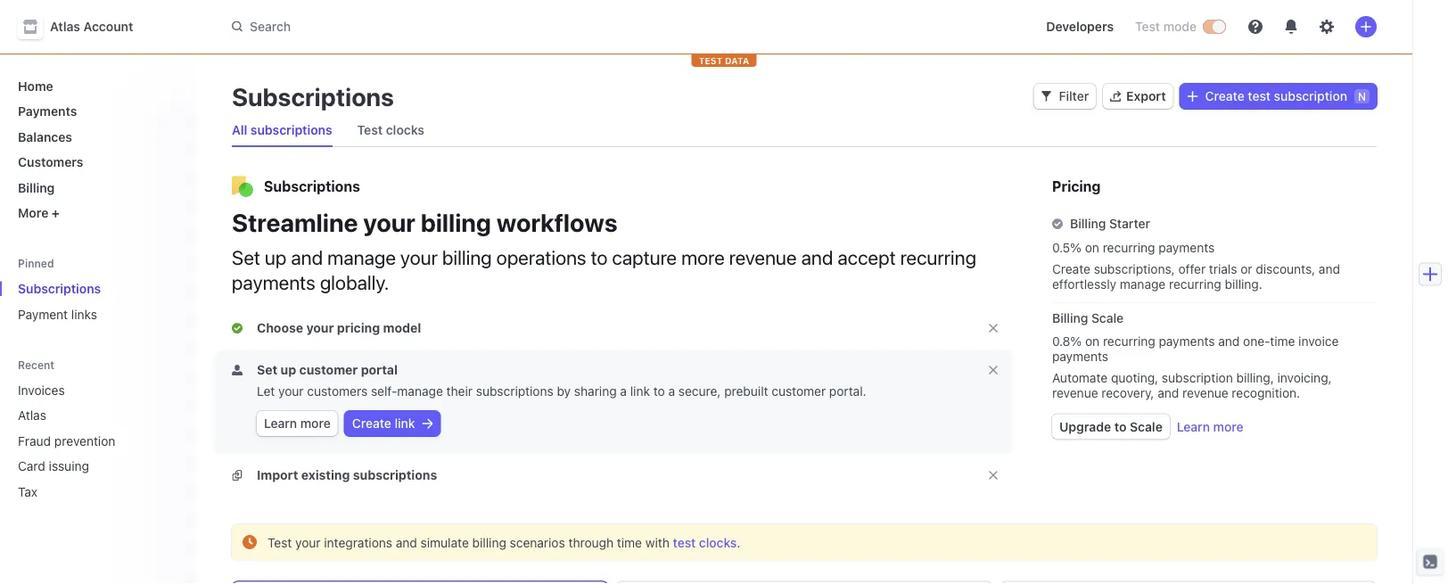 Task type: vqa. For each thing, say whether or not it's contained in the screenshot.
the Upgrade to Scale button
yes



Task type: describe. For each thing, give the bounding box(es) containing it.
payments left one-
[[1159, 334, 1215, 349]]

0 vertical spatial subscriptions
[[232, 82, 394, 111]]

their
[[446, 384, 473, 399]]

model
[[383, 321, 421, 335]]

1 vertical spatial test
[[673, 535, 696, 550]]

0.5% on recurring payments create subscriptions, offer trials or discounts, and effortlessly manage recurring billing.
[[1052, 240, 1340, 291]]

tax link
[[11, 477, 157, 506]]

test your integrations and simulate billing scenarios through time with test clocks .
[[268, 535, 740, 550]]

to for workflows
[[591, 245, 608, 268]]

atlas account
[[50, 19, 133, 34]]

upgrade
[[1059, 419, 1111, 434]]

subscriptions,
[[1094, 262, 1175, 276]]

more
[[18, 206, 48, 220]]

svg image for set up customer portal
[[232, 365, 243, 375]]

and left one-
[[1218, 334, 1240, 349]]

filter
[[1059, 89, 1089, 103]]

and right "recovery,"
[[1158, 385, 1179, 400]]

quoting,
[[1111, 371, 1159, 385]]

1 vertical spatial subscriptions
[[264, 178, 360, 195]]

0 vertical spatial billing
[[421, 207, 491, 237]]

svg image for choose your pricing model
[[232, 323, 243, 334]]

subscriptions link
[[11, 274, 182, 303]]

.
[[737, 535, 740, 550]]

atlas for atlas account
[[50, 19, 80, 34]]

export
[[1126, 89, 1166, 103]]

tax
[[18, 484, 38, 499]]

1 vertical spatial billing
[[442, 245, 492, 268]]

test for test mode
[[1135, 19, 1160, 34]]

your for billing
[[363, 207, 415, 237]]

workflows
[[497, 207, 618, 237]]

payments up automate
[[1052, 349, 1108, 363]]

1 horizontal spatial manage
[[397, 384, 443, 399]]

balances link
[[11, 122, 182, 151]]

your up model
[[400, 245, 438, 268]]

home link
[[11, 71, 182, 100]]

filter button
[[1034, 84, 1096, 109]]

all
[[232, 123, 247, 137]]

payment links link
[[11, 300, 182, 329]]

0 horizontal spatial test
[[268, 535, 292, 550]]

all subscriptions
[[232, 123, 332, 137]]

payments
[[18, 104, 77, 119]]

integrations
[[324, 535, 392, 550]]

balances
[[18, 129, 72, 144]]

invoicing,
[[1277, 371, 1332, 385]]

test
[[699, 55, 723, 66]]

Search text field
[[221, 10, 724, 43]]

0 vertical spatial subscription
[[1274, 89, 1347, 103]]

2 a from the left
[[668, 384, 675, 399]]

portal
[[361, 362, 398, 377]]

1 a from the left
[[620, 384, 627, 399]]

revenue inside streamline your billing workflows set up and manage your billing operations to capture more revenue and accept recurring payments globally.
[[729, 245, 797, 268]]

subscriptions inside tab list
[[250, 123, 332, 137]]

capture
[[612, 245, 677, 268]]

recurring up the subscriptions,
[[1103, 240, 1155, 255]]

pinned
[[18, 257, 54, 270]]

create link link
[[345, 411, 440, 436]]

automate
[[1052, 371, 1108, 385]]

payments link
[[11, 97, 182, 126]]

0.5%
[[1052, 240, 1082, 255]]

test clocks link
[[673, 535, 737, 550]]

streamline
[[232, 207, 358, 237]]

fraud prevention
[[18, 433, 115, 448]]

subscriptions inside dropdown button
[[353, 468, 437, 482]]

create inside 0.5% on recurring payments create subscriptions, offer trials or discounts, and effortlessly manage recurring billing.
[[1052, 262, 1091, 276]]

help image
[[1248, 20, 1263, 34]]

billing for billing starter
[[1070, 216, 1106, 231]]

operations
[[496, 245, 586, 268]]

or
[[1241, 262, 1253, 276]]

clocks inside tab list
[[386, 123, 424, 137]]

subscription inside billing scale 0.8% on recurring payments and one-time invoice payments automate quoting, subscription billing, invoicing, revenue recovery, and revenue recognition.
[[1162, 371, 1233, 385]]

billing for billing scale 0.8% on recurring payments and one-time invoice payments automate quoting, subscription billing, invoicing, revenue recovery, and revenue recognition.
[[1052, 310, 1088, 325]]

more for rightmost learn more link
[[1213, 419, 1244, 434]]

payment links
[[18, 307, 97, 321]]

links
[[71, 307, 97, 321]]

on inside 0.5% on recurring payments create subscriptions, offer trials or discounts, and effortlessly manage recurring billing.
[[1085, 240, 1099, 255]]

more inside streamline your billing workflows set up and manage your billing operations to capture more revenue and accept recurring payments globally.
[[681, 245, 725, 268]]

scale inside billing scale 0.8% on recurring payments and one-time invoice payments automate quoting, subscription billing, invoicing, revenue recovery, and revenue recognition.
[[1091, 310, 1124, 325]]

+
[[52, 206, 60, 220]]

0 vertical spatial link
[[630, 384, 650, 399]]

account
[[83, 19, 133, 34]]

billing scale 0.8% on recurring payments and one-time invoice payments automate quoting, subscription billing, invoicing, revenue recovery, and revenue recognition.
[[1052, 310, 1339, 400]]

test mode
[[1135, 19, 1197, 34]]

pinned element
[[11, 274, 182, 329]]

billing link
[[11, 173, 182, 202]]

pinned navigation links element
[[11, 256, 182, 329]]

customer inside dropdown button
[[299, 362, 358, 377]]

test clocks link
[[350, 118, 432, 143]]

1 vertical spatial clocks
[[699, 535, 737, 550]]

2 vertical spatial billing
[[472, 535, 506, 550]]

set inside dropdown button
[[257, 362, 278, 377]]

accept
[[838, 245, 896, 268]]

trials
[[1209, 262, 1237, 276]]

prevention
[[54, 433, 115, 448]]

your for integrations
[[295, 535, 321, 550]]

scale inside button
[[1130, 419, 1163, 434]]

all subscriptions link
[[225, 118, 339, 143]]

home
[[18, 78, 53, 93]]

svg image for create link
[[422, 418, 433, 429]]

and inside 0.5% on recurring payments create subscriptions, offer trials or discounts, and effortlessly manage recurring billing.
[[1319, 262, 1340, 276]]

payments inside 0.5% on recurring payments create subscriptions, offer trials or discounts, and effortlessly manage recurring billing.
[[1159, 240, 1215, 255]]

developers link
[[1039, 12, 1121, 41]]

pricing
[[337, 321, 380, 335]]

fraud
[[18, 433, 51, 448]]

let your customers self-manage their subscriptions by sharing a link to a secure, prebuilt customer portal.
[[257, 384, 866, 399]]

customers
[[307, 384, 368, 399]]



Task type: locate. For each thing, give the bounding box(es) containing it.
Search search field
[[221, 10, 724, 43]]

2 horizontal spatial create
[[1205, 89, 1245, 103]]

1 horizontal spatial scale
[[1130, 419, 1163, 434]]

billing inside billing scale 0.8% on recurring payments and one-time invoice payments automate quoting, subscription billing, invoicing, revenue recovery, and revenue recognition.
[[1052, 310, 1088, 325]]

more down customers
[[300, 416, 331, 431]]

and right discounts,
[[1319, 262, 1340, 276]]

and left accept
[[801, 245, 833, 268]]

billing
[[18, 180, 55, 195], [1070, 216, 1106, 231], [1052, 310, 1088, 325]]

starter
[[1109, 216, 1150, 231]]

up down streamline
[[265, 245, 287, 268]]

0 horizontal spatial manage
[[327, 245, 396, 268]]

subscription left n
[[1274, 89, 1347, 103]]

recognition.
[[1232, 385, 1300, 400]]

more +
[[18, 206, 60, 220]]

your left integrations
[[295, 535, 321, 550]]

to inside streamline your billing workflows set up and manage your billing operations to capture more revenue and accept recurring payments globally.
[[591, 245, 608, 268]]

on right 0.8%
[[1085, 334, 1100, 349]]

payment
[[18, 307, 68, 321]]

payments up 'choose'
[[232, 270, 315, 293]]

2 vertical spatial billing
[[1052, 310, 1088, 325]]

1 horizontal spatial learn more link
[[1177, 418, 1244, 436]]

invoices
[[18, 383, 65, 397]]

2 horizontal spatial manage
[[1120, 276, 1166, 291]]

billing up 0.8%
[[1052, 310, 1088, 325]]

payments up offer
[[1159, 240, 1215, 255]]

manage left their
[[397, 384, 443, 399]]

scale down "recovery,"
[[1130, 419, 1163, 434]]

0 horizontal spatial revenue
[[729, 245, 797, 268]]

your up globally. on the left of page
[[363, 207, 415, 237]]

learn more for rightmost learn more link
[[1177, 419, 1244, 434]]

set up let
[[257, 362, 278, 377]]

a left secure,
[[668, 384, 675, 399]]

1 horizontal spatial learn more
[[1177, 419, 1244, 434]]

set down streamline
[[232, 245, 260, 268]]

and down streamline
[[291, 245, 323, 268]]

billing.
[[1225, 276, 1263, 291]]

upgrade to scale button
[[1052, 414, 1170, 439]]

1 vertical spatial tab list
[[232, 582, 1377, 584]]

1 vertical spatial set
[[257, 362, 278, 377]]

more down recognition.
[[1213, 419, 1244, 434]]

subscriptions inside pinned 'element'
[[18, 281, 101, 296]]

atlas inside recent element
[[18, 408, 46, 423]]

invoice
[[1299, 334, 1339, 349]]

svg image inside create link link
[[422, 418, 433, 429]]

0 vertical spatial svg image
[[1187, 91, 1198, 102]]

2 vertical spatial svg image
[[232, 470, 243, 481]]

1 vertical spatial svg image
[[232, 323, 243, 334]]

manage
[[327, 245, 396, 268], [1120, 276, 1166, 291], [397, 384, 443, 399]]

subscription
[[1274, 89, 1347, 103], [1162, 371, 1233, 385]]

recovery,
[[1102, 385, 1154, 400]]

1 vertical spatial subscription
[[1162, 371, 1233, 385]]

test clocks
[[357, 123, 424, 137]]

subscriptions right all
[[250, 123, 332, 137]]

create for create test subscription
[[1205, 89, 1245, 103]]

test down help image
[[1248, 89, 1271, 103]]

0 vertical spatial test
[[1135, 19, 1160, 34]]

test down import at the left bottom of page
[[268, 535, 292, 550]]

streamline your billing workflows set up and manage your billing operations to capture more revenue and accept recurring payments globally.
[[232, 207, 977, 293]]

1 horizontal spatial create
[[1052, 262, 1091, 276]]

atlas link
[[11, 401, 157, 430]]

learn more down recognition.
[[1177, 419, 1244, 434]]

time inside billing scale 0.8% on recurring payments and one-time invoice payments automate quoting, subscription billing, invoicing, revenue recovery, and revenue recognition.
[[1270, 334, 1295, 349]]

1 vertical spatial to
[[653, 384, 665, 399]]

to inside button
[[1114, 419, 1127, 434]]

1 vertical spatial billing
[[1070, 216, 1106, 231]]

1 horizontal spatial revenue
[[1052, 385, 1098, 400]]

export button
[[1103, 84, 1173, 109]]

0 vertical spatial subscriptions
[[250, 123, 332, 137]]

by
[[557, 384, 571, 399]]

on right 0.5%
[[1085, 240, 1099, 255]]

1 horizontal spatial test
[[357, 123, 383, 137]]

test left mode
[[1135, 19, 1160, 34]]

subscriptions up payment links
[[18, 281, 101, 296]]

learn more link down recognition.
[[1177, 418, 1244, 436]]

fraud prevention link
[[11, 426, 157, 455]]

test right all subscriptions
[[357, 123, 383, 137]]

2 vertical spatial svg image
[[422, 418, 433, 429]]

billing inside core navigation links element
[[18, 180, 55, 195]]

time for through
[[617, 535, 642, 550]]

1 horizontal spatial test
[[1248, 89, 1271, 103]]

0 horizontal spatial subscription
[[1162, 371, 1233, 385]]

svg image inside set up customer portal dropdown button
[[232, 365, 243, 375]]

0 vertical spatial manage
[[327, 245, 396, 268]]

0 horizontal spatial a
[[620, 384, 627, 399]]

1 vertical spatial subscriptions
[[476, 384, 554, 399]]

create right export
[[1205, 89, 1245, 103]]

settings image
[[1320, 20, 1334, 34]]

learn for rightmost learn more link
[[1177, 419, 1210, 434]]

1 horizontal spatial svg image
[[422, 418, 433, 429]]

recurring
[[1103, 240, 1155, 255], [900, 245, 977, 268], [1169, 276, 1222, 291], [1103, 334, 1155, 349]]

0 vertical spatial on
[[1085, 240, 1099, 255]]

customer up customers
[[299, 362, 358, 377]]

atlas up 'fraud'
[[18, 408, 46, 423]]

revenue
[[729, 245, 797, 268], [1052, 385, 1098, 400], [1182, 385, 1229, 400]]

atlas left account
[[50, 19, 80, 34]]

link right sharing
[[630, 384, 650, 399]]

card
[[18, 459, 45, 474]]

svg image
[[1041, 91, 1052, 102], [232, 323, 243, 334], [422, 418, 433, 429]]

learn more link down let
[[257, 411, 338, 436]]

portal.
[[829, 384, 866, 399]]

self-
[[371, 384, 397, 399]]

test right with
[[673, 535, 696, 550]]

on inside billing scale 0.8% on recurring payments and one-time invoice payments automate quoting, subscription billing, invoicing, revenue recovery, and revenue recognition.
[[1085, 334, 1100, 349]]

0 horizontal spatial customer
[[299, 362, 358, 377]]

1 vertical spatial scale
[[1130, 419, 1163, 434]]

0.8%
[[1052, 334, 1082, 349]]

payments
[[1159, 240, 1215, 255], [232, 270, 315, 293], [1159, 334, 1215, 349], [1052, 349, 1108, 363]]

0 horizontal spatial svg image
[[232, 323, 243, 334]]

svg image for filter
[[1041, 91, 1052, 102]]

learn more
[[264, 416, 331, 431], [1177, 419, 1244, 434]]

through
[[569, 535, 614, 550]]

issuing
[[49, 459, 89, 474]]

subscriptions down create link link
[[353, 468, 437, 482]]

tab list containing all subscriptions
[[225, 114, 1377, 147]]

1 vertical spatial customer
[[772, 384, 826, 399]]

and left simulate
[[396, 535, 417, 550]]

test data
[[699, 55, 749, 66]]

svg image inside choose your pricing model dropdown button
[[232, 323, 243, 334]]

1 horizontal spatial subscription
[[1274, 89, 1347, 103]]

recurring inside billing scale 0.8% on recurring payments and one-time invoice payments automate quoting, subscription billing, invoicing, revenue recovery, and revenue recognition.
[[1103, 334, 1155, 349]]

svg image for import existing subscriptions
[[232, 470, 243, 481]]

billing up 0.5%
[[1070, 216, 1106, 231]]

0 vertical spatial svg image
[[1041, 91, 1052, 102]]

scale
[[1091, 310, 1124, 325], [1130, 419, 1163, 434]]

0 horizontal spatial scale
[[1091, 310, 1124, 325]]

up
[[265, 245, 287, 268], [281, 362, 296, 377]]

1 vertical spatial create
[[1052, 262, 1091, 276]]

1 vertical spatial svg image
[[232, 365, 243, 375]]

learn down let
[[264, 416, 297, 431]]

0 horizontal spatial learn
[[264, 416, 297, 431]]

0 vertical spatial scale
[[1091, 310, 1124, 325]]

0 vertical spatial customer
[[299, 362, 358, 377]]

svg image left 'choose'
[[232, 323, 243, 334]]

subscriptions left by on the bottom of the page
[[476, 384, 554, 399]]

your for pricing
[[306, 321, 334, 335]]

your right let
[[278, 384, 304, 399]]

to down "recovery,"
[[1114, 419, 1127, 434]]

1 horizontal spatial learn
[[1177, 419, 1210, 434]]

effortlessly
[[1052, 276, 1117, 291]]

2 horizontal spatial more
[[1213, 419, 1244, 434]]

time for one-
[[1270, 334, 1295, 349]]

2 horizontal spatial subscriptions
[[476, 384, 554, 399]]

core navigation links element
[[11, 71, 182, 227]]

1 horizontal spatial more
[[681, 245, 725, 268]]

manage inside 0.5% on recurring payments create subscriptions, offer trials or discounts, and effortlessly manage recurring billing.
[[1120, 276, 1166, 291]]

0 horizontal spatial clocks
[[386, 123, 424, 137]]

subscriptions
[[232, 82, 394, 111], [264, 178, 360, 195], [18, 281, 101, 296]]

0 horizontal spatial to
[[591, 245, 608, 268]]

learn more for learn more link to the left
[[264, 416, 331, 431]]

import
[[257, 468, 298, 482]]

prebuilt
[[724, 384, 768, 399]]

0 vertical spatial up
[[265, 245, 287, 268]]

one-
[[1243, 334, 1270, 349]]

payments inside streamline your billing workflows set up and manage your billing operations to capture more revenue and accept recurring payments globally.
[[232, 270, 315, 293]]

your for customers
[[278, 384, 304, 399]]

choose your pricing model button
[[232, 319, 425, 337]]

0 vertical spatial set
[[232, 245, 260, 268]]

1 vertical spatial manage
[[1120, 276, 1166, 291]]

simulate
[[421, 535, 469, 550]]

0 vertical spatial tab list
[[225, 114, 1377, 147]]

1 horizontal spatial subscriptions
[[353, 468, 437, 482]]

your left "pricing"
[[306, 321, 334, 335]]

learn
[[264, 416, 297, 431], [1177, 419, 1210, 434]]

create for create link
[[352, 416, 391, 431]]

manage left offer
[[1120, 276, 1166, 291]]

recurring up quoting,
[[1103, 334, 1155, 349]]

learn more down let
[[264, 416, 331, 431]]

2 vertical spatial subscriptions
[[353, 468, 437, 482]]

your inside choose your pricing model dropdown button
[[306, 321, 334, 335]]

manage inside streamline your billing workflows set up and manage your billing operations to capture more revenue and accept recurring payments globally.
[[327, 245, 396, 268]]

0 horizontal spatial more
[[300, 416, 331, 431]]

1 vertical spatial link
[[395, 416, 415, 431]]

customers link
[[11, 148, 182, 177]]

2 horizontal spatial revenue
[[1182, 385, 1229, 400]]

mode
[[1164, 19, 1197, 34]]

card issuing link
[[11, 452, 157, 481]]

svg image inside filter 'popup button'
[[1041, 91, 1052, 102]]

notifications image
[[1284, 20, 1298, 34]]

0 horizontal spatial create
[[352, 416, 391, 431]]

time left invoice
[[1270, 334, 1295, 349]]

0 vertical spatial create
[[1205, 89, 1245, 103]]

create test subscription
[[1205, 89, 1347, 103]]

learn more link
[[257, 411, 338, 436], [1177, 418, 1244, 436]]

atlas inside button
[[50, 19, 80, 34]]

0 horizontal spatial link
[[395, 416, 415, 431]]

to left secure,
[[653, 384, 665, 399]]

create link
[[352, 416, 415, 431]]

to for self-
[[653, 384, 665, 399]]

0 vertical spatial to
[[591, 245, 608, 268]]

existing
[[301, 468, 350, 482]]

billing,
[[1236, 371, 1274, 385]]

0 horizontal spatial test
[[673, 535, 696, 550]]

1 vertical spatial up
[[281, 362, 296, 377]]

1 horizontal spatial clocks
[[699, 535, 737, 550]]

1 horizontal spatial customer
[[772, 384, 826, 399]]

0 horizontal spatial time
[[617, 535, 642, 550]]

test inside tab list
[[357, 123, 383, 137]]

secure,
[[679, 384, 721, 399]]

subscription left billing,
[[1162, 371, 1233, 385]]

2 horizontal spatial test
[[1135, 19, 1160, 34]]

link
[[630, 384, 650, 399], [395, 416, 415, 431]]

invoices link
[[11, 375, 157, 404]]

with
[[645, 535, 670, 550]]

subscriptions up streamline
[[264, 178, 360, 195]]

link down self-
[[395, 416, 415, 431]]

sharing
[[574, 384, 617, 399]]

set up customer portal button
[[232, 361, 401, 379]]

2 vertical spatial test
[[268, 535, 292, 550]]

billing starter
[[1070, 216, 1150, 231]]

learn down billing scale 0.8% on recurring payments and one-time invoice payments automate quoting, subscription billing, invoicing, revenue recovery, and revenue recognition.
[[1177, 419, 1210, 434]]

globally.
[[320, 270, 389, 293]]

2 vertical spatial to
[[1114, 419, 1127, 434]]

set
[[232, 245, 260, 268], [257, 362, 278, 377]]

up down 'choose'
[[281, 362, 296, 377]]

set inside streamline your billing workflows set up and manage your billing operations to capture more revenue and accept recurring payments globally.
[[232, 245, 260, 268]]

svg image right create link
[[422, 418, 433, 429]]

recurring right accept
[[900, 245, 977, 268]]

billing
[[421, 207, 491, 237], [442, 245, 492, 268], [472, 535, 506, 550]]

2 vertical spatial manage
[[397, 384, 443, 399]]

recurring left billing.
[[1169, 276, 1222, 291]]

0 horizontal spatial learn more
[[264, 416, 331, 431]]

search
[[250, 19, 291, 34]]

1 horizontal spatial time
[[1270, 334, 1295, 349]]

1 horizontal spatial to
[[653, 384, 665, 399]]

billing for billing
[[18, 180, 55, 195]]

create down 0.5%
[[1052, 262, 1091, 276]]

atlas
[[50, 19, 80, 34], [18, 408, 46, 423]]

1 vertical spatial atlas
[[18, 408, 46, 423]]

0 horizontal spatial learn more link
[[257, 411, 338, 436]]

subscriptions up all subscriptions
[[232, 82, 394, 111]]

2 horizontal spatial svg image
[[1041, 91, 1052, 102]]

1 vertical spatial test
[[357, 123, 383, 137]]

2 vertical spatial subscriptions
[[18, 281, 101, 296]]

1 horizontal spatial atlas
[[50, 19, 80, 34]]

0 vertical spatial clocks
[[386, 123, 424, 137]]

0 vertical spatial atlas
[[50, 19, 80, 34]]

manage up globally. on the left of page
[[327, 245, 396, 268]]

1 vertical spatial on
[[1085, 334, 1100, 349]]

svg image
[[1187, 91, 1198, 102], [232, 365, 243, 375], [232, 470, 243, 481]]

learn for learn more link to the left
[[264, 416, 297, 431]]

test for test clocks
[[357, 123, 383, 137]]

svg image inside import existing subscriptions dropdown button
[[232, 470, 243, 481]]

0 vertical spatial test
[[1248, 89, 1271, 103]]

customer left portal.
[[772, 384, 826, 399]]

2 horizontal spatial to
[[1114, 419, 1127, 434]]

time left with
[[617, 535, 642, 550]]

to left capture
[[591, 245, 608, 268]]

recurring inside streamline your billing workflows set up and manage your billing operations to capture more revenue and accept recurring payments globally.
[[900, 245, 977, 268]]

recent navigation links element
[[0, 357, 196, 506]]

choose
[[257, 321, 303, 335]]

atlas account button
[[18, 14, 151, 39]]

developers
[[1046, 19, 1114, 34]]

more
[[681, 245, 725, 268], [300, 416, 331, 431], [1213, 419, 1244, 434]]

tab list
[[225, 114, 1377, 147], [232, 582, 1377, 584]]

clocks
[[386, 123, 424, 137], [699, 535, 737, 550]]

1 horizontal spatial link
[[630, 384, 650, 399]]

test
[[1248, 89, 1271, 103], [673, 535, 696, 550]]

more for learn more link to the left
[[300, 416, 331, 431]]

scale down effortlessly
[[1091, 310, 1124, 325]]

billing up more +
[[18, 180, 55, 195]]

atlas for atlas
[[18, 408, 46, 423]]

upgrade to scale
[[1059, 419, 1163, 434]]

0 horizontal spatial subscriptions
[[250, 123, 332, 137]]

up inside dropdown button
[[281, 362, 296, 377]]

1 vertical spatial time
[[617, 535, 642, 550]]

1 horizontal spatial a
[[668, 384, 675, 399]]

more right capture
[[681, 245, 725, 268]]

to
[[591, 245, 608, 268], [653, 384, 665, 399], [1114, 419, 1127, 434]]

import existing subscriptions button
[[232, 466, 441, 484]]

card issuing
[[18, 459, 89, 474]]

svg image left 'filter'
[[1041, 91, 1052, 102]]

a right sharing
[[620, 384, 627, 399]]

create down self-
[[352, 416, 391, 431]]

set up customer portal
[[257, 362, 398, 377]]

import existing subscriptions
[[257, 468, 437, 482]]

0 vertical spatial billing
[[18, 180, 55, 195]]

recent element
[[0, 375, 196, 506]]

0 horizontal spatial atlas
[[18, 408, 46, 423]]

your
[[363, 207, 415, 237], [400, 245, 438, 268], [306, 321, 334, 335], [278, 384, 304, 399], [295, 535, 321, 550]]

up inside streamline your billing workflows set up and manage your billing operations to capture more revenue and accept recurring payments globally.
[[265, 245, 287, 268]]

pricing
[[1052, 178, 1101, 195]]

choose your pricing model
[[257, 321, 421, 335]]

customers
[[18, 155, 83, 169]]



